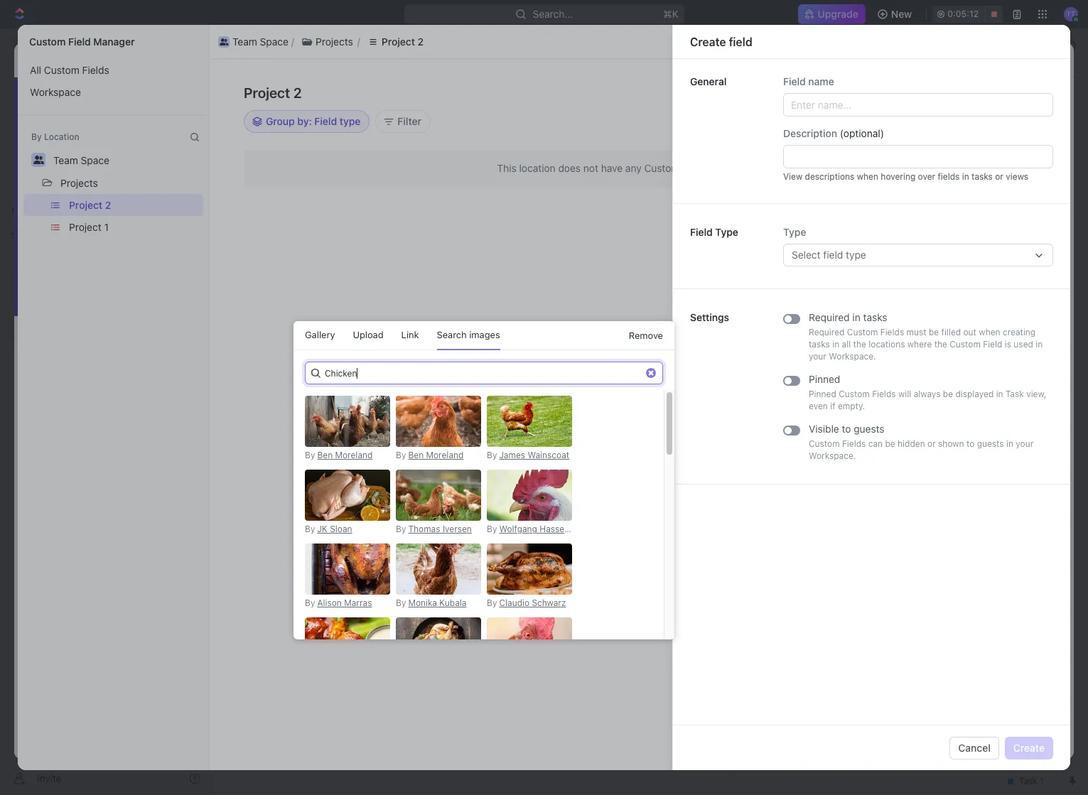 Task type: vqa. For each thing, say whether or not it's contained in the screenshot.
the bottom and
no



Task type: describe. For each thing, give the bounding box(es) containing it.
tree inside sidebar navigation
[[6, 247, 206, 439]]

wolfgang hasselmann link
[[499, 524, 589, 535]]

required in tasks required custom fields must be filled out when creating tasks in all the locations where the custom field is used in your workspace.
[[809, 311, 1043, 362]]

clear search image
[[646, 368, 656, 378]]

clickbot
[[761, 181, 795, 191]]

by for james wainscoat link
[[487, 450, 497, 461]]

search for search
[[863, 131, 896, 143]]

new
[[891, 8, 912, 20]]

Enter name... text field
[[783, 93, 1054, 117]]

home
[[34, 74, 61, 86]]

project 1 button
[[63, 216, 203, 238]]

3 from from the top
[[843, 237, 862, 248]]

0 horizontal spatial when
[[857, 171, 879, 182]]

1 15 from the top
[[980, 237, 989, 248]]

general
[[690, 75, 727, 87]]

always
[[914, 389, 941, 400]]

moreland for 2nd ben moreland link from right
[[335, 450, 373, 461]]

inbox
[[34, 98, 59, 110]]

1 horizontal spatial /
[[301, 39, 304, 51]]

by for monika kubala link
[[396, 598, 406, 609]]

user group image
[[226, 42, 235, 49]]

team space down manager
[[94, 53, 150, 65]]

16 for created this task
[[979, 135, 989, 146]]

0 horizontal spatial project 2 link
[[216, 53, 257, 65]]

1 horizontal spatial project 2 link
[[374, 37, 438, 54]]

2 vertical spatial tasks
[[809, 339, 830, 350]]

custom inside visible to guests custom fields can be hidden or shown to guests in your workspace.
[[809, 439, 840, 449]]

james
[[499, 450, 525, 461]]

4 changed status from from the top
[[776, 317, 864, 328]]

locations
[[869, 339, 905, 350]]

jk sloan link
[[317, 524, 352, 535]]

board
[[265, 131, 293, 143]]

alison
[[317, 598, 342, 609]]

new button
[[871, 3, 921, 26]]

empty.
[[838, 401, 865, 412]]

add existing field
[[849, 87, 930, 99]]

existing
[[870, 87, 907, 99]]

search button
[[845, 128, 900, 148]]

ben for 1st ben moreland link from the right
[[408, 450, 424, 461]]

0 vertical spatial projects button
[[294, 33, 360, 50]]

2 ben moreland link from the left
[[408, 450, 464, 461]]

17
[[878, 54, 887, 65]]

tag
[[806, 374, 819, 385]]

project 1
[[69, 221, 109, 233]]

to do for 15
[[935, 351, 961, 362]]

user group image for tree in sidebar navigation
[[15, 279, 25, 287]]

3 status from the top
[[816, 237, 841, 248]]

send
[[983, 727, 1007, 739]]

2 in progress from the top
[[873, 317, 923, 328]]

2 changed from the top
[[779, 215, 813, 225]]

by james wainscoat
[[487, 450, 570, 461]]

images
[[469, 329, 500, 341]]

3 changed status from from the top
[[776, 237, 864, 248]]

5 changed status from from the top
[[776, 351, 864, 362]]

calendar link
[[360, 128, 405, 148]]

create for field
[[690, 35, 726, 48]]

hidden
[[898, 439, 925, 449]]

task inside button
[[1007, 91, 1029, 103]]

2 pinned from the top
[[809, 389, 837, 400]]

schwarz
[[532, 598, 566, 609]]

team inside team space link
[[239, 39, 264, 51]]

be inside required in tasks required custom fields must be filled out when creating tasks in all the locations where the custom field is used in your workspace.
[[929, 327, 939, 338]]

create field
[[690, 35, 753, 48]]

spaces
[[11, 230, 41, 241]]

by location
[[31, 132, 79, 142]]

2 the from the left
[[935, 339, 948, 350]]

team space inside list
[[232, 35, 289, 47]]

0:05:13
[[948, 9, 979, 19]]

is
[[1005, 339, 1012, 350]]

your inside required in tasks required custom fields must be filled out when creating tasks in all the locations where the custom field is used in your workspace.
[[809, 351, 827, 362]]

2 from from the top
[[843, 215, 862, 225]]

pinned pinned custom fields will always be displayed in task view, even if empty.
[[809, 373, 1047, 412]]

thomas
[[408, 524, 440, 535]]

0 vertical spatial project 2 button
[[360, 33, 431, 50]]

power
[[822, 374, 846, 385]]

send button
[[975, 722, 1016, 745]]

0 horizontal spatial /
[[207, 53, 210, 65]]

cancel button
[[950, 737, 999, 760]]

action
[[195, 599, 228, 612]]

favorites button
[[6, 203, 55, 220]]

4 from from the top
[[843, 317, 862, 328]]

5 changed from the top
[[779, 351, 813, 362]]

create new field button
[[944, 82, 1037, 105]]

visible to guests custom fields can be hidden or shown to guests in your workspace.
[[809, 423, 1034, 461]]

add task
[[986, 91, 1029, 103]]

by for 'jk sloan' link
[[305, 524, 315, 535]]

Search tasks... text field
[[911, 161, 1054, 183]]

dates
[[380, 434, 407, 446]]

watcher:
[[825, 181, 860, 191]]

description (optional)
[[783, 127, 884, 139]]

fields inside pinned pinned custom fields will always be displayed in task view, even if empty.
[[872, 389, 896, 400]]

0 horizontal spatial team space link
[[94, 53, 150, 65]]

kubala
[[440, 598, 467, 609]]

workspace. inside required in tasks required custom fields must be filled out when creating tasks in all the locations where the custom field is used in your workspace.
[[829, 351, 876, 362]]

16 for changed status from
[[979, 158, 989, 168]]

view descriptions when hovering over fields in tasks or views
[[783, 171, 1029, 182]]

5 from from the top
[[843, 351, 862, 362]]

change cover
[[601, 293, 666, 305]]

shown
[[938, 439, 964, 449]]

1 changed from the top
[[779, 158, 813, 168]]

inbox link
[[6, 93, 206, 116]]

by wolfgang hasselmann
[[487, 524, 589, 535]]

fields
[[938, 171, 960, 182]]

2 required from the top
[[809, 327, 845, 338]]

0 horizontal spatial projects button
[[54, 171, 104, 194]]

1 vertical spatial do
[[278, 336, 291, 347]]

add existing field button
[[840, 82, 939, 105]]

added for watcher:
[[797, 181, 823, 191]]

all
[[842, 339, 851, 350]]

remove
[[629, 330, 663, 341]]

16 mins for created this task
[[979, 135, 1010, 146]]

4 status from the top
[[816, 317, 841, 328]]

out
[[964, 327, 977, 338]]

custom right any on the right
[[644, 162, 680, 174]]

calendar
[[363, 131, 405, 143]]

task
[[829, 135, 846, 146]]

team down location
[[53, 154, 78, 166]]

created this task
[[776, 135, 846, 146]]

/ project 2
[[207, 53, 257, 65]]

0 vertical spatial complete
[[772, 249, 811, 259]]

track
[[535, 434, 561, 446]]

alison marras link
[[317, 598, 372, 609]]

create button
[[1005, 737, 1054, 760]]

displayed
[[956, 389, 994, 400]]

workspace. inside visible to guests custom fields can be hidden or shown to guests in your workspace.
[[809, 451, 856, 461]]

1 the from the left
[[853, 339, 867, 350]]

created on nov 17
[[813, 54, 887, 65]]

or for when
[[995, 171, 1004, 182]]

3 changed from the top
[[779, 237, 813, 248]]

4 changed from the top
[[779, 317, 813, 328]]

view,
[[1027, 389, 1047, 400]]

thomas iversen link
[[408, 524, 472, 535]]

projects link
[[307, 37, 366, 54]]

1 progress from the top
[[885, 237, 920, 248]]

created
[[779, 135, 809, 146]]

search for search images
[[437, 329, 467, 341]]

1 pinned from the top
[[809, 373, 841, 385]]

by claudio schwarz
[[487, 598, 566, 609]]

com
[[761, 181, 959, 203]]

4 mins from the top
[[991, 237, 1010, 248]]

1 to complete from the top
[[770, 237, 931, 259]]

add for add existing field
[[849, 87, 868, 99]]

claudio
[[499, 598, 530, 609]]

not
[[584, 162, 599, 174]]

2 by ben moreland from the left
[[396, 450, 464, 461]]

2 horizontal spatial /
[[369, 39, 372, 51]]

claudio schwarz link
[[499, 598, 566, 609]]

your inside visible to guests custom fields can be hidden or shown to guests in your workspace.
[[1016, 439, 1034, 449]]

6 mins from the top
[[991, 351, 1010, 362]]

field inside required in tasks required custom fields must be filled out when creating tasks in all the locations where the custom field is used in your workspace.
[[983, 339, 1003, 350]]

eloisefrancis23@gmail.
[[862, 181, 959, 191]]

by monika kubala
[[396, 598, 467, 609]]

1 in progress from the top
[[873, 237, 923, 248]]

iversen
[[443, 524, 472, 535]]

0 horizontal spatial field
[[729, 35, 753, 48]]

0 vertical spatial team space button
[[215, 33, 291, 50]]

0 vertical spatial tasks
[[972, 171, 993, 182]]

task sidebar navigation tab list
[[1037, 86, 1068, 169]]

(optional)
[[840, 127, 884, 139]]

action items button
[[189, 593, 266, 619]]

2 progress from the top
[[885, 317, 920, 328]]

list containing project 2
[[18, 194, 209, 238]]

be for guests
[[885, 439, 896, 449]]

3 15 mins from the top
[[980, 351, 1010, 362]]

marras
[[344, 598, 372, 609]]

must
[[907, 327, 927, 338]]



Task type: locate. For each thing, give the bounding box(es) containing it.
docs link
[[6, 117, 206, 140]]

added left the "tag"
[[779, 374, 804, 385]]

0 vertical spatial 15
[[980, 237, 989, 248]]

16 mins up views
[[979, 158, 1010, 168]]

any
[[626, 162, 642, 174]]

upgrade
[[818, 8, 859, 20]]

workspace. down visible
[[809, 451, 856, 461]]

0 horizontal spatial guests
[[854, 423, 885, 435]]

or inside visible to guests custom fields can be hidden or shown to guests in your workspace.
[[928, 439, 936, 449]]

when right out
[[979, 327, 1001, 338]]

user group image up / project 2 at left top
[[219, 38, 228, 45]]

3 16 from the top
[[979, 181, 989, 191]]

add for add task
[[986, 91, 1004, 103]]

descriptions
[[805, 171, 855, 182]]

hovering
[[881, 171, 916, 182]]

2 15 mins from the top
[[980, 317, 1010, 328]]

2 ben from the left
[[408, 450, 424, 461]]

fields inside "button"
[[82, 64, 109, 76]]

1 vertical spatial 16 mins
[[979, 158, 1010, 168]]

assignees
[[592, 166, 635, 177]]

1 15 mins from the top
[[980, 237, 1010, 248]]

home link
[[6, 69, 206, 92]]

1 mins from the top
[[991, 135, 1010, 146]]

0 horizontal spatial be
[[885, 439, 896, 449]]

1 vertical spatial 15 mins
[[980, 317, 1010, 328]]

where
[[908, 339, 932, 350]]

in progress down eloisefrancis23@gmail.
[[873, 237, 923, 248]]

when
[[857, 171, 879, 182], [979, 327, 1001, 338]]

complete
[[772, 249, 811, 259], [772, 328, 811, 339], [873, 351, 916, 362]]

by for the alison marras link
[[305, 598, 315, 609]]

1 vertical spatial search
[[437, 329, 467, 341]]

1 horizontal spatial moreland
[[426, 450, 464, 461]]

fields inside required in tasks required custom fields must be filled out when creating tasks in all the locations where the custom field is used in your workspace.
[[881, 327, 904, 338]]

by ben moreland down dates
[[396, 450, 464, 461]]

2 vertical spatial list
[[18, 194, 209, 238]]

create right 'cancel'
[[1014, 742, 1045, 754]]

0 horizontal spatial team space button
[[47, 149, 116, 171]]

guests right shown
[[977, 439, 1004, 449]]

task left 'view,'
[[1006, 389, 1024, 400]]

upgrade link
[[798, 4, 866, 24]]

Search... text field
[[313, 363, 641, 384]]

workspace button
[[23, 81, 203, 103]]

fields up workspace button
[[82, 64, 109, 76]]

2 vertical spatial to do
[[935, 351, 961, 362]]

or for guests
[[928, 439, 936, 449]]

0 horizontal spatial by ben moreland
[[305, 450, 373, 461]]

0 horizontal spatial your
[[809, 351, 827, 362]]

team space down location
[[53, 154, 109, 166]]

5 mins from the top
[[991, 317, 1010, 328]]

user group image inside team space button
[[219, 38, 228, 45]]

project 2 button
[[360, 33, 431, 50], [63, 194, 203, 216]]

to do left gallery
[[264, 336, 291, 347]]

1 horizontal spatial by ben moreland
[[396, 450, 464, 461]]

tree
[[6, 247, 206, 439]]

progress up locations
[[885, 317, 920, 328]]

when left hovering on the right of page
[[857, 171, 879, 182]]

1 moreland from the left
[[335, 450, 373, 461]]

create left new at the top right
[[952, 87, 984, 99]]

by ben moreland down the edit task name text box
[[305, 450, 373, 461]]

fields inside visible to guests custom fields can be hidden or shown to guests in your workspace.
[[842, 439, 866, 449]]

invite
[[37, 772, 62, 784]]

used
[[1014, 339, 1034, 350]]

1 status from the top
[[816, 158, 841, 168]]

1 vertical spatial 16
[[979, 158, 989, 168]]

0 vertical spatial in progress
[[873, 237, 923, 248]]

0 vertical spatial when
[[857, 171, 879, 182]]

0 vertical spatial create
[[690, 35, 726, 48]]

create for new
[[952, 87, 984, 99]]

mins up search tasks... text field
[[991, 135, 1010, 146]]

name
[[809, 75, 834, 87]]

custom field manager
[[29, 36, 135, 48]]

tasks up locations
[[863, 311, 888, 323]]

team space button down location
[[47, 149, 116, 171]]

to do for 16
[[894, 158, 920, 168]]

1 vertical spatial when
[[979, 327, 1001, 338]]

project 2 link right the projects link at left top
[[374, 37, 438, 54]]

1 vertical spatial progress
[[885, 317, 920, 328]]

0 vertical spatial or
[[995, 171, 1004, 182]]

monika
[[408, 598, 437, 609]]

2 horizontal spatial do
[[950, 351, 961, 362]]

1 vertical spatial projects button
[[54, 171, 104, 194]]

2 changed status from from the top
[[776, 215, 864, 225]]

location
[[44, 132, 79, 142]]

2 horizontal spatial field
[[1008, 87, 1029, 99]]

moreland for 1st ben moreland link from the right
[[426, 450, 464, 461]]

1 vertical spatial required
[[809, 327, 845, 338]]

if
[[830, 401, 836, 412]]

16
[[979, 135, 989, 146], [979, 158, 989, 168], [979, 181, 989, 191]]

moreland left james
[[426, 450, 464, 461]]

1 vertical spatial project 2 button
[[63, 194, 203, 216]]

0 vertical spatial 16 mins
[[979, 135, 1010, 146]]

complete down locations
[[873, 351, 916, 362]]

1 vertical spatial create
[[952, 87, 984, 99]]

team space up / project 2 at left top
[[232, 35, 289, 47]]

0 horizontal spatial to do
[[264, 336, 291, 347]]

2 status from the top
[[816, 215, 841, 225]]

be left filled
[[929, 327, 939, 338]]

0 vertical spatial added
[[797, 181, 823, 191]]

fields right any on the right
[[683, 162, 710, 174]]

to complete
[[770, 237, 931, 259], [770, 317, 931, 339]]

0 horizontal spatial search
[[437, 329, 467, 341]]

activity inside "task sidebar navigation" tab list
[[1039, 112, 1066, 120]]

15 mins up the is
[[980, 317, 1010, 328]]

create new field
[[952, 87, 1029, 99]]

15 right out
[[980, 317, 989, 328]]

1 horizontal spatial activity
[[1039, 112, 1066, 120]]

space
[[260, 35, 289, 47], [266, 39, 295, 51], [121, 53, 150, 65], [81, 154, 109, 166]]

to do up view descriptions when hovering over fields in tasks or views
[[894, 158, 920, 168]]

be right always
[[943, 389, 953, 400]]

this
[[812, 135, 826, 146]]

do up view descriptions when hovering over fields in tasks or views
[[908, 158, 920, 168]]

ben for 2nd ben moreland link from right
[[317, 450, 333, 461]]

added tag power
[[776, 374, 846, 385]]

0 horizontal spatial create
[[690, 35, 726, 48]]

wolfgang
[[499, 524, 537, 535]]

fields up locations
[[881, 327, 904, 338]]

task right new at the top right
[[1007, 91, 1029, 103]]

1 changed status from from the top
[[776, 158, 864, 168]]

0 vertical spatial search
[[863, 131, 896, 143]]

this
[[497, 162, 517, 174]]

1 ben from the left
[[317, 450, 333, 461]]

project 2 link down user group image
[[216, 53, 257, 65]]

your down 'view,'
[[1016, 439, 1034, 449]]

search images
[[437, 329, 500, 341]]

all custom fields
[[30, 64, 109, 76]]

tasks right fields
[[972, 171, 993, 182]]

3 15 from the top
[[980, 351, 989, 362]]

all custom fields button
[[23, 59, 203, 81]]

in
[[962, 171, 969, 182], [875, 237, 882, 248], [853, 311, 861, 323], [875, 317, 882, 328], [833, 339, 840, 350], [1036, 339, 1043, 350], [996, 389, 1004, 400], [1007, 439, 1014, 449]]

fields
[[82, 64, 109, 76], [683, 162, 710, 174], [881, 327, 904, 338], [872, 389, 896, 400], [842, 439, 866, 449]]

share button
[[893, 48, 937, 71]]

project 2 link
[[374, 37, 438, 54], [216, 53, 257, 65]]

0 vertical spatial progress
[[885, 237, 920, 248]]

3 16 mins from the top
[[979, 181, 1010, 191]]

0 horizontal spatial project 2 button
[[63, 194, 203, 216]]

1 horizontal spatial project 2 button
[[360, 33, 431, 50]]

in progress up locations
[[873, 317, 923, 328]]

creating
[[1003, 327, 1036, 338]]

1 vertical spatial task
[[1006, 389, 1024, 400]]

do for 15 mins
[[950, 351, 961, 362]]

Edit task name text field
[[64, 387, 675, 414]]

1 vertical spatial be
[[943, 389, 953, 400]]

custom up all
[[29, 36, 66, 48]]

2 moreland from the left
[[426, 450, 464, 461]]

add task button
[[977, 86, 1037, 109]]

assignees button
[[575, 164, 641, 181]]

by for thomas iversen link
[[396, 524, 406, 535]]

the down filled
[[935, 339, 948, 350]]

dashboards
[[34, 146, 89, 159]]

create
[[690, 35, 726, 48], [952, 87, 984, 99], [1014, 742, 1045, 754]]

team space button up / project 2 at left top
[[215, 33, 291, 50]]

change cover button
[[593, 288, 675, 310]]

mins down views
[[991, 237, 1010, 248]]

1 vertical spatial added
[[779, 374, 804, 385]]

0 vertical spatial workspace.
[[829, 351, 876, 362]]

custom up empty.
[[839, 389, 870, 400]]

0 horizontal spatial ben
[[317, 450, 333, 461]]

16 mins for changed status from
[[979, 158, 1010, 168]]

to complete down eloisefrancis23@gmail. com
[[770, 237, 931, 259]]

over
[[918, 171, 936, 182]]

team space right user group image
[[239, 39, 295, 51]]

0 horizontal spatial moreland
[[335, 450, 373, 461]]

user group image for the top team space button
[[219, 38, 228, 45]]

views
[[1006, 171, 1029, 182]]

added for tag
[[779, 374, 804, 385]]

added watcher:
[[795, 181, 862, 191]]

user group image down "spaces"
[[15, 279, 25, 287]]

user group image inside tree
[[15, 279, 25, 287]]

changed status from
[[776, 158, 864, 168], [776, 215, 864, 225], [776, 237, 864, 248], [776, 317, 864, 328], [776, 351, 864, 362]]

1 required from the top
[[809, 311, 850, 323]]

have
[[601, 162, 623, 174]]

team down manager
[[94, 53, 119, 65]]

16 mins right fields
[[979, 181, 1010, 191]]

0 vertical spatial guests
[[854, 423, 885, 435]]

15 down search tasks... text field
[[980, 237, 989, 248]]

custom inside "button"
[[44, 64, 80, 76]]

search left the images on the top
[[437, 329, 467, 341]]

custom down visible
[[809, 439, 840, 449]]

1 horizontal spatial or
[[995, 171, 1004, 182]]

be inside visible to guests custom fields can be hidden or shown to guests in your workspace.
[[885, 439, 896, 449]]

15 mins down the is
[[980, 351, 1010, 362]]

to complete up 'power'
[[770, 317, 931, 339]]

2 vertical spatial 15
[[980, 351, 989, 362]]

1 vertical spatial workspace.
[[809, 451, 856, 461]]

share
[[901, 53, 928, 65]]

create up general
[[690, 35, 726, 48]]

0 horizontal spatial ben moreland link
[[317, 450, 373, 461]]

field left type
[[690, 226, 713, 238]]

2 15 from the top
[[980, 317, 989, 328]]

1 vertical spatial team space button
[[47, 149, 116, 171]]

⌘k
[[663, 8, 679, 20]]

1 vertical spatial to do
[[264, 336, 291, 347]]

None text field
[[783, 145, 1054, 168]]

1 vertical spatial activity
[[1039, 112, 1066, 120]]

0 vertical spatial user group image
[[219, 38, 228, 45]]

1 vertical spatial your
[[1016, 439, 1034, 449]]

your up the "tag"
[[809, 351, 827, 362]]

15 up displayed
[[980, 351, 989, 362]]

james wainscoat link
[[499, 450, 570, 461]]

1 horizontal spatial user group image
[[219, 38, 228, 45]]

list link
[[316, 128, 336, 148]]

team space, , element
[[74, 53, 88, 67]]

be right can
[[885, 439, 896, 449]]

sidebar navigation
[[0, 28, 213, 795]]

0 vertical spatial do
[[908, 158, 920, 168]]

team
[[232, 35, 257, 47], [239, 39, 264, 51], [94, 53, 119, 65], [53, 154, 78, 166]]

moreland down the edit task name text box
[[335, 450, 373, 461]]

1 horizontal spatial ben
[[408, 450, 424, 461]]

user group image
[[219, 38, 228, 45], [15, 279, 25, 287]]

or left shown
[[928, 439, 936, 449]]

fields left can
[[842, 439, 866, 449]]

1 16 from the top
[[979, 135, 989, 146]]

field left the is
[[983, 339, 1003, 350]]

in inside pinned pinned custom fields will always be displayed in task view, even if empty.
[[996, 389, 1004, 400]]

2 vertical spatial be
[[885, 439, 896, 449]]

mins up the is
[[991, 317, 1010, 328]]

2 horizontal spatial tasks
[[972, 171, 993, 182]]

2 16 mins from the top
[[979, 158, 1010, 168]]

16 mins up search tasks... text field
[[979, 135, 1010, 146]]

mins
[[991, 135, 1010, 146], [991, 158, 1010, 168], [991, 181, 1010, 191], [991, 237, 1010, 248], [991, 317, 1010, 328], [991, 351, 1010, 362]]

task inside pinned pinned custom fields will always be displayed in task view, even if empty.
[[1006, 389, 1024, 400]]

0 vertical spatial activity
[[750, 92, 799, 108]]

project inside button
[[69, 221, 101, 233]]

guests
[[854, 423, 885, 435], [977, 439, 1004, 449]]

field for add existing field
[[910, 87, 930, 99]]

by for wolfgang hasselmann link
[[487, 524, 497, 535]]

be inside pinned pinned custom fields will always be displayed in task view, even if empty.
[[943, 389, 953, 400]]

the right 'all'
[[853, 339, 867, 350]]

team right user group image
[[239, 39, 264, 51]]

status
[[816, 158, 841, 168], [816, 215, 841, 225], [816, 237, 841, 248], [816, 317, 841, 328], [816, 351, 841, 362]]

by thomas iversen
[[396, 524, 472, 535]]

on
[[848, 54, 858, 65]]

0 vertical spatial required
[[809, 311, 850, 323]]

custom down out
[[950, 339, 981, 350]]

1 horizontal spatial projects button
[[294, 33, 360, 50]]

mins up views
[[991, 158, 1010, 168]]

docs
[[34, 122, 58, 134]]

search right "task"
[[863, 131, 896, 143]]

created
[[813, 54, 845, 65]]

all
[[30, 64, 41, 76]]

complete up added tag power
[[772, 328, 811, 339]]

1 horizontal spatial guests
[[977, 439, 1004, 449]]

1 vertical spatial to complete
[[770, 317, 931, 339]]

16 left views
[[979, 181, 989, 191]]

field name
[[783, 75, 834, 87]]

0 horizontal spatial tasks
[[809, 339, 830, 350]]

1 horizontal spatial do
[[908, 158, 920, 168]]

mins down the is
[[991, 351, 1010, 362]]

cover
[[640, 293, 666, 305]]

ben
[[317, 450, 333, 461], [408, 450, 424, 461]]

field left name
[[783, 75, 806, 87]]

added right clickbot
[[797, 181, 823, 191]]

time
[[564, 434, 587, 446]]

progress down eloisefrancis23@gmail.
[[885, 237, 920, 248]]

2 horizontal spatial be
[[943, 389, 953, 400]]

pinned
[[809, 373, 841, 385], [809, 389, 837, 400]]

mins right fields
[[991, 181, 1010, 191]]

0 vertical spatial be
[[929, 327, 939, 338]]

do for 16 mins
[[908, 158, 920, 168]]

1 horizontal spatial team space link
[[221, 37, 298, 54]]

ben moreland link
[[317, 450, 373, 461], [408, 450, 464, 461]]

16 mins
[[979, 135, 1010, 146], [979, 158, 1010, 168], [979, 181, 1010, 191]]

2 16 from the top
[[979, 158, 989, 168]]

1 horizontal spatial field
[[910, 87, 930, 99]]

1 horizontal spatial your
[[1016, 439, 1034, 449]]

1 vertical spatial or
[[928, 439, 936, 449]]

fields left "will"
[[872, 389, 896, 400]]

search inside button
[[863, 131, 896, 143]]

2 horizontal spatial create
[[1014, 742, 1045, 754]]

list containing all custom fields
[[18, 59, 209, 103]]

0 horizontal spatial do
[[278, 336, 291, 347]]

wainscoat
[[528, 450, 570, 461]]

1 vertical spatial pinned
[[809, 389, 837, 400]]

do left gallery
[[278, 336, 291, 347]]

location
[[519, 162, 556, 174]]

1 horizontal spatial to do
[[894, 158, 920, 168]]

be for custom
[[943, 389, 953, 400]]

1 vertical spatial tasks
[[863, 311, 888, 323]]

1 vertical spatial list
[[18, 59, 209, 103]]

complete down clickbot
[[772, 249, 811, 259]]

custom up "workspace"
[[44, 64, 80, 76]]

gallery
[[305, 329, 335, 341]]

workspace. down 'all'
[[829, 351, 876, 362]]

0 vertical spatial pinned
[[809, 373, 841, 385]]

3 mins from the top
[[991, 181, 1010, 191]]

2 vertical spatial create
[[1014, 742, 1045, 754]]

task sidebar content section
[[732, 77, 1031, 760]]

5 status from the top
[[816, 351, 841, 362]]

0 vertical spatial task
[[1007, 91, 1029, 103]]

16 down add task button
[[979, 158, 989, 168]]

1 horizontal spatial be
[[929, 327, 939, 338]]

board link
[[262, 128, 293, 148]]

do down filled
[[950, 351, 961, 362]]

field for create new field
[[1008, 87, 1029, 99]]

1 vertical spatial user group image
[[15, 279, 25, 287]]

0 horizontal spatial or
[[928, 439, 936, 449]]

2 mins from the top
[[991, 158, 1010, 168]]

dashboards link
[[6, 141, 206, 164]]

1 16 mins from the top
[[979, 135, 1010, 146]]

tasks left 'all'
[[809, 339, 830, 350]]

jk
[[317, 524, 328, 535]]

15 mins down views
[[980, 237, 1010, 248]]

0 vertical spatial to complete
[[770, 237, 931, 259]]

by for the claudio schwarz 'link'
[[487, 598, 497, 609]]

field up team space, , element
[[68, 36, 91, 48]]

guests up can
[[854, 423, 885, 435]]

custom inside pinned pinned custom fields will always be displayed in task view, even if empty.
[[839, 389, 870, 400]]

type
[[715, 226, 739, 238]]

2 vertical spatial complete
[[873, 351, 916, 362]]

to do down filled
[[935, 351, 961, 362]]

or left views
[[995, 171, 1004, 182]]

1
[[104, 221, 109, 233]]

by
[[31, 132, 42, 142], [305, 450, 315, 461], [396, 450, 406, 461], [487, 450, 497, 461], [305, 524, 315, 535], [396, 524, 406, 535], [487, 524, 497, 535], [305, 598, 315, 609], [396, 598, 406, 609], [487, 598, 497, 609]]

custom up 'all'
[[847, 327, 878, 338]]

when inside required in tasks required custom fields must be filled out when creating tasks in all the locations where the custom field is used in your workspace.
[[979, 327, 1001, 338]]

activity
[[750, 92, 799, 108], [1039, 112, 1066, 120]]

activity inside the task sidebar content section
[[750, 92, 799, 108]]

list containing team space
[[215, 33, 1042, 50]]

be
[[929, 327, 939, 338], [943, 389, 953, 400], [885, 439, 896, 449]]

16 up search tasks... text field
[[979, 135, 989, 146]]

in inside visible to guests custom fields can be hidden or shown to guests in your workspace.
[[1007, 439, 1014, 449]]

2 to complete from the top
[[770, 317, 931, 339]]

filled
[[942, 327, 961, 338]]

1 vertical spatial in progress
[[873, 317, 923, 328]]

1 from from the top
[[843, 158, 862, 168]]

2 horizontal spatial to do
[[935, 351, 961, 362]]

team up / project 2 at left top
[[232, 35, 257, 47]]

1 ben moreland link from the left
[[317, 450, 373, 461]]

1 vertical spatial complete
[[772, 328, 811, 339]]

to do
[[894, 158, 920, 168], [264, 336, 291, 347], [935, 351, 961, 362]]

field
[[729, 35, 753, 48], [910, 87, 930, 99], [1008, 87, 1029, 99]]

list
[[215, 33, 1042, 50], [18, 59, 209, 103], [18, 194, 209, 238]]

1 by ben moreland from the left
[[305, 450, 373, 461]]



